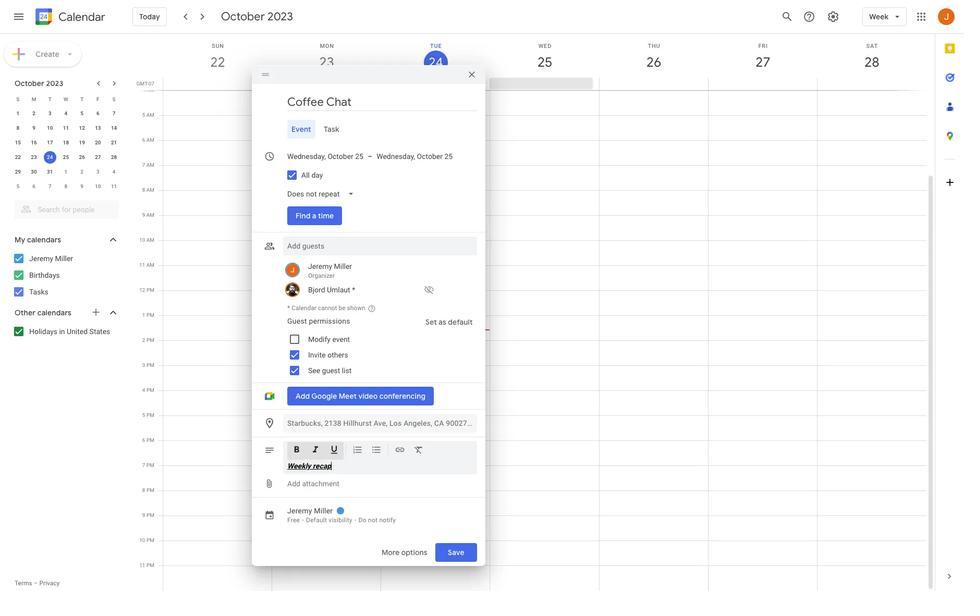 Task type: vqa. For each thing, say whether or not it's contained in the screenshot.


Task type: locate. For each thing, give the bounding box(es) containing it.
1 vertical spatial 24
[[47, 154, 53, 160]]

invite
[[308, 351, 326, 359]]

pm
[[147, 287, 154, 293], [147, 313, 154, 318], [147, 338, 154, 343], [147, 363, 154, 368], [147, 388, 154, 393], [147, 413, 154, 418], [147, 438, 154, 443], [147, 463, 154, 469], [147, 488, 154, 494], [147, 513, 154, 519], [147, 538, 154, 544], [147, 563, 154, 569]]

underline image
[[329, 445, 340, 457]]

gmt-07
[[137, 81, 154, 87]]

5 for 5 am
[[142, 112, 145, 118]]

14 element
[[108, 122, 120, 135]]

angeles,
[[404, 419, 433, 428]]

holidays
[[29, 328, 57, 336]]

1 pm from the top
[[147, 287, 154, 293]]

1
[[16, 111, 19, 116], [64, 169, 67, 175], [142, 313, 145, 318]]

s left m
[[16, 96, 19, 102]]

15 element
[[12, 137, 24, 149]]

1 vertical spatial *
[[287, 305, 290, 312]]

calendar element
[[33, 6, 105, 29]]

group containing guest permissions
[[283, 313, 477, 379]]

am up 8 am
[[146, 162, 154, 168]]

10 pm from the top
[[147, 513, 154, 519]]

1 vertical spatial 23
[[31, 154, 37, 160]]

calendar up guest
[[292, 305, 317, 312]]

calendars for my calendars
[[27, 235, 61, 245]]

row
[[159, 78, 935, 90], [10, 92, 122, 106], [10, 106, 122, 121], [10, 121, 122, 136], [10, 136, 122, 150], [10, 150, 122, 165], [10, 165, 122, 179], [10, 179, 122, 194]]

6 down 5 pm
[[142, 438, 145, 443]]

24 inside cell
[[47, 154, 53, 160]]

shown
[[347, 305, 366, 312]]

0 vertical spatial 25
[[537, 54, 552, 71]]

bulleted list image
[[371, 445, 382, 457]]

* inside bjord umlaut tree item
[[352, 286, 355, 294]]

row down 18 element
[[10, 150, 122, 165]]

9 down november 2 element
[[81, 184, 83, 189]]

1 horizontal spatial 27
[[755, 54, 770, 71]]

1 horizontal spatial t
[[80, 96, 84, 102]]

add other calendars image
[[91, 307, 101, 318]]

1 up 15
[[16, 111, 19, 116]]

3 up 10 element
[[48, 111, 51, 116]]

25 inside row group
[[63, 154, 69, 160]]

others
[[328, 351, 348, 359]]

28 down sat
[[864, 54, 879, 71]]

4 down gmt-
[[142, 87, 145, 93]]

2 pm
[[142, 338, 154, 343]]

9 up 10 pm
[[142, 513, 145, 519]]

1 horizontal spatial miller
[[314, 507, 333, 515]]

cell down "28" link
[[818, 78, 927, 90]]

0 vertical spatial jeremy miller
[[29, 255, 73, 263]]

1 vertical spatial october
[[15, 79, 44, 88]]

cell down 24 link
[[381, 78, 490, 90]]

am down 8 am
[[146, 212, 154, 218]]

tue
[[430, 43, 442, 50]]

row down 11 element at the top left of the page
[[10, 136, 122, 150]]

usa
[[471, 419, 485, 428]]

8 for 8 am
[[142, 187, 145, 193]]

1 horizontal spatial 2023
[[268, 9, 293, 24]]

am down 9 am
[[146, 237, 154, 243]]

9 pm from the top
[[147, 488, 154, 494]]

1 vertical spatial calendar
[[292, 305, 317, 312]]

1 am from the top
[[146, 87, 154, 93]]

5 down '4 pm'
[[142, 413, 145, 418]]

0 vertical spatial 2
[[32, 111, 35, 116]]

9 for 9 am
[[142, 212, 145, 218]]

5 down 4 am
[[142, 112, 145, 118]]

2 inside november 2 element
[[81, 169, 83, 175]]

10 up 11 am
[[139, 237, 145, 243]]

– right start date text field
[[368, 152, 373, 161]]

cell down 26 link
[[599, 78, 709, 90]]

2 down m
[[32, 111, 35, 116]]

8 for november 8 element
[[64, 184, 67, 189]]

10 for 10 pm
[[139, 538, 145, 544]]

2 vertical spatial 3
[[142, 363, 145, 368]]

create button
[[4, 42, 81, 67]]

1 vertical spatial calendars
[[37, 308, 72, 318]]

1 vertical spatial 26
[[79, 154, 85, 160]]

7 pm from the top
[[147, 438, 154, 443]]

sat
[[867, 43, 879, 50]]

guests invited to this event. tree
[[283, 260, 477, 298]]

calendar
[[58, 10, 105, 24], [292, 305, 317, 312]]

6 cell from the left
[[818, 78, 927, 90]]

25 down wed
[[537, 54, 552, 71]]

25
[[537, 54, 552, 71], [63, 154, 69, 160]]

Description text field
[[287, 462, 473, 471]]

0 vertical spatial october 2023
[[221, 9, 293, 24]]

group
[[283, 313, 477, 379]]

10
[[47, 125, 53, 131], [95, 184, 101, 189], [139, 237, 145, 243], [139, 538, 145, 544]]

default visibility
[[306, 517, 353, 524]]

3 pm
[[142, 363, 154, 368]]

11 down 10 pm
[[139, 563, 145, 569]]

0 vertical spatial 2023
[[268, 9, 293, 24]]

* right 'umlaut'
[[352, 286, 355, 294]]

6 for 6 am
[[142, 137, 145, 143]]

26 inside row
[[79, 154, 85, 160]]

0 vertical spatial *
[[352, 286, 355, 294]]

1 down 12 pm on the top left of the page
[[142, 313, 145, 318]]

Search for people text field
[[21, 200, 113, 219]]

2 am from the top
[[146, 112, 154, 118]]

miller inside jeremy miller organizer
[[334, 262, 352, 271]]

row up november 8 element
[[10, 165, 122, 179]]

31 element
[[44, 166, 56, 178]]

list
[[342, 367, 352, 375]]

event button
[[287, 120, 316, 139]]

11 up the 18
[[63, 125, 69, 131]]

my calendars
[[15, 235, 61, 245]]

1 horizontal spatial –
[[368, 152, 373, 161]]

pm down 5 pm
[[147, 438, 154, 443]]

0 horizontal spatial 1
[[16, 111, 19, 116]]

bjord
[[308, 286, 325, 294]]

1 horizontal spatial october
[[221, 9, 265, 24]]

0 horizontal spatial 27
[[95, 154, 101, 160]]

27 down 20 'element'
[[95, 154, 101, 160]]

0 vertical spatial 3
[[48, 111, 51, 116]]

0 vertical spatial 1
[[16, 111, 19, 116]]

am up 9 am
[[146, 187, 154, 193]]

1 horizontal spatial jeremy miller
[[287, 507, 333, 515]]

set
[[426, 318, 437, 327]]

november 1 element
[[60, 166, 72, 178]]

0 horizontal spatial –
[[34, 580, 38, 587]]

– right terms link
[[34, 580, 38, 587]]

10 up 11 pm
[[139, 538, 145, 544]]

guest permissions
[[287, 317, 350, 326]]

pm for 1 pm
[[147, 313, 154, 318]]

0 vertical spatial calendar
[[58, 10, 105, 24]]

8 pm from the top
[[147, 463, 154, 469]]

16 element
[[28, 137, 40, 149]]

miller down "my calendars" dropdown button
[[55, 255, 73, 263]]

calendars
[[27, 235, 61, 245], [37, 308, 72, 318]]

None search field
[[0, 196, 129, 219]]

guest
[[287, 317, 307, 326]]

7 down 31 element
[[48, 184, 51, 189]]

row down w
[[10, 106, 122, 121]]

pm down 7 pm
[[147, 488, 154, 494]]

am for 7 am
[[146, 162, 154, 168]]

27 inside 27 element
[[95, 154, 101, 160]]

6 down 5 am
[[142, 137, 145, 143]]

2 vertical spatial 1
[[142, 313, 145, 318]]

1 vertical spatial 22
[[15, 154, 21, 160]]

1 vertical spatial jeremy miller
[[287, 507, 333, 515]]

1 s from the left
[[16, 96, 19, 102]]

0 horizontal spatial 24
[[47, 154, 53, 160]]

jeremy
[[29, 255, 53, 263], [308, 262, 332, 271], [287, 507, 312, 515]]

27 down fri
[[755, 54, 770, 71]]

am up 12 pm on the top left of the page
[[146, 262, 154, 268]]

jeremy miller up default
[[287, 507, 333, 515]]

0 horizontal spatial jeremy miller
[[29, 255, 73, 263]]

2 horizontal spatial miller
[[334, 262, 352, 271]]

1 horizontal spatial october 2023
[[221, 9, 293, 24]]

11 down 10 am
[[139, 262, 145, 268]]

pm up 3 pm
[[147, 338, 154, 343]]

thu
[[648, 43, 661, 50]]

jeremy miller up birthdays
[[29, 255, 73, 263]]

terms – privacy
[[15, 580, 60, 587]]

4 for november 4 element
[[113, 169, 116, 175]]

7 am from the top
[[146, 237, 154, 243]]

numbered list image
[[353, 445, 363, 457]]

10 up 17
[[47, 125, 53, 131]]

25 down 18 element
[[63, 154, 69, 160]]

pm down 8 pm at bottom
[[147, 513, 154, 519]]

4 down 28 element
[[113, 169, 116, 175]]

1 vertical spatial 25
[[63, 154, 69, 160]]

28 element
[[108, 151, 120, 164]]

1 horizontal spatial 3
[[97, 169, 99, 175]]

pm for 3 pm
[[147, 363, 154, 368]]

pm up 1 pm
[[147, 287, 154, 293]]

add attachment button
[[283, 475, 344, 494]]

*
[[352, 286, 355, 294], [287, 305, 290, 312]]

row down november 1 element
[[10, 179, 122, 194]]

6 down 30 element
[[32, 184, 35, 189]]

visibility
[[329, 517, 353, 524]]

pm up 5 pm
[[147, 388, 154, 393]]

pm for 8 pm
[[147, 488, 154, 494]]

12 inside row group
[[79, 125, 85, 131]]

0 vertical spatial 12
[[79, 125, 85, 131]]

6
[[97, 111, 99, 116], [142, 137, 145, 143], [32, 184, 35, 189], [142, 438, 145, 443]]

27 link
[[751, 51, 775, 75]]

set as default button
[[422, 313, 477, 332]]

9 up 10 am
[[142, 212, 145, 218]]

6 am from the top
[[146, 212, 154, 218]]

am down 4 am
[[146, 112, 154, 118]]

ca
[[435, 419, 444, 428]]

4 for 4 am
[[142, 87, 145, 93]]

5 am from the top
[[146, 187, 154, 193]]

week
[[870, 12, 889, 21]]

0 horizontal spatial 2
[[32, 111, 35, 116]]

notify
[[380, 517, 396, 524]]

show schedule of bjord umlaut image
[[421, 282, 438, 298]]

row group
[[10, 106, 122, 194]]

miller up organizer in the top of the page
[[334, 262, 352, 271]]

pm for 4 pm
[[147, 388, 154, 393]]

* up guest
[[287, 305, 290, 312]]

calendars inside dropdown button
[[27, 235, 61, 245]]

row containing 15
[[10, 136, 122, 150]]

27 element
[[92, 151, 104, 164]]

0 horizontal spatial 3
[[48, 111, 51, 116]]

row containing 5
[[10, 179, 122, 194]]

8 am
[[142, 187, 154, 193]]

2 down 26 element
[[81, 169, 83, 175]]

tab list
[[936, 34, 965, 562], [260, 120, 477, 139]]

jeremy miller, organizer tree item
[[283, 260, 477, 282]]

9 am
[[142, 212, 154, 218]]

6 down f
[[97, 111, 99, 116]]

0 horizontal spatial miller
[[55, 255, 73, 263]]

10 for november 10 element
[[95, 184, 101, 189]]

event
[[333, 335, 350, 344]]

10 for 10 element
[[47, 125, 53, 131]]

0 vertical spatial 22
[[210, 54, 225, 71]]

2 up 3 pm
[[142, 338, 145, 343]]

Start date text field
[[287, 150, 364, 163]]

pm up '4 pm'
[[147, 363, 154, 368]]

4 up 5 pm
[[142, 388, 145, 393]]

november 11 element
[[108, 181, 120, 193]]

my
[[15, 235, 25, 245]]

–
[[368, 152, 373, 161], [34, 580, 38, 587]]

0 horizontal spatial tab list
[[260, 120, 477, 139]]

pm for 6 pm
[[147, 438, 154, 443]]

1 vertical spatial 2023
[[46, 79, 63, 88]]

19 element
[[76, 137, 88, 149]]

pm down '4 pm'
[[147, 413, 154, 418]]

pm down 9 pm
[[147, 538, 154, 544]]

0 vertical spatial –
[[368, 152, 373, 161]]

1 vertical spatial 12
[[139, 287, 145, 293]]

october 2023 up m
[[15, 79, 63, 88]]

1 horizontal spatial calendar
[[292, 305, 317, 312]]

s
[[16, 96, 19, 102], [112, 96, 116, 102]]

23
[[319, 54, 334, 71], [31, 154, 37, 160]]

1 horizontal spatial 23
[[319, 54, 334, 71]]

2 vertical spatial 2
[[142, 338, 145, 343]]

a
[[312, 211, 317, 221]]

privacy link
[[39, 580, 60, 587]]

other calendars
[[15, 308, 72, 318]]

2 s from the left
[[112, 96, 116, 102]]

2 cell from the left
[[272, 78, 381, 90]]

9
[[32, 125, 35, 131], [81, 184, 83, 189], [142, 212, 145, 218], [142, 513, 145, 519]]

october 2023 up sun
[[221, 9, 293, 24]]

4 pm from the top
[[147, 363, 154, 368]]

1 horizontal spatial 25
[[537, 54, 552, 71]]

26
[[646, 54, 661, 71], [79, 154, 85, 160]]

1 down "25" element
[[64, 169, 67, 175]]

row group containing 1
[[10, 106, 122, 194]]

12 up the 19
[[79, 125, 85, 131]]

0 horizontal spatial 12
[[79, 125, 85, 131]]

0 horizontal spatial october 2023
[[15, 79, 63, 88]]

0 horizontal spatial 25
[[63, 154, 69, 160]]

22 down the 15 element
[[15, 154, 21, 160]]

0 vertical spatial 26
[[646, 54, 661, 71]]

0 horizontal spatial 23
[[31, 154, 37, 160]]

row up the 18
[[10, 121, 122, 136]]

12 pm from the top
[[147, 563, 154, 569]]

permissions
[[309, 317, 350, 326]]

26 down the "19" element
[[79, 154, 85, 160]]

3 down 27 element
[[97, 169, 99, 175]]

1 vertical spatial –
[[34, 580, 38, 587]]

25 element
[[60, 151, 72, 164]]

day
[[312, 171, 323, 179]]

free
[[287, 517, 300, 524]]

1 horizontal spatial 12
[[139, 287, 145, 293]]

am down 5 am
[[146, 137, 154, 143]]

10 for 10 am
[[139, 237, 145, 243]]

fri 27
[[755, 43, 770, 71]]

3 inside november 3 'element'
[[97, 169, 99, 175]]

9 for november 9 element
[[81, 184, 83, 189]]

am for 4 am
[[146, 87, 154, 93]]

insert link image
[[395, 445, 405, 457]]

0 vertical spatial 23
[[319, 54, 334, 71]]

7 am
[[142, 162, 154, 168]]

17 element
[[44, 137, 56, 149]]

0 horizontal spatial 28
[[111, 154, 117, 160]]

11
[[63, 125, 69, 131], [111, 184, 117, 189], [139, 262, 145, 268], [139, 563, 145, 569]]

28 down 21 element
[[111, 154, 117, 160]]

1 vertical spatial 28
[[111, 154, 117, 160]]

1 inside november 1 element
[[64, 169, 67, 175]]

4 am
[[142, 87, 154, 93]]

main drawer image
[[13, 10, 25, 23]]

tasks
[[29, 288, 48, 296]]

s right f
[[112, 96, 116, 102]]

cell down 22 link
[[163, 78, 272, 90]]

time
[[318, 211, 334, 221]]

24 down tue at the left of the page
[[428, 54, 443, 71]]

7 up 14
[[113, 111, 116, 116]]

miller up default visibility
[[314, 507, 333, 515]]

07
[[149, 81, 154, 87]]

today button
[[133, 4, 167, 29]]

22
[[210, 54, 225, 71], [15, 154, 21, 160]]

11 pm from the top
[[147, 538, 154, 544]]

0 horizontal spatial 26
[[79, 154, 85, 160]]

17
[[47, 140, 53, 146]]

0 horizontal spatial 22
[[15, 154, 21, 160]]

jeremy up birthdays
[[29, 255, 53, 263]]

1 horizontal spatial 1
[[64, 169, 67, 175]]

1 vertical spatial 27
[[95, 154, 101, 160]]

calendar up 'create'
[[58, 10, 105, 24]]

event
[[292, 125, 311, 134]]

jeremy inside jeremy miller organizer
[[308, 262, 332, 271]]

t left w
[[48, 96, 52, 102]]

1 horizontal spatial 2
[[81, 169, 83, 175]]

3 pm from the top
[[147, 338, 154, 343]]

calendars inside "dropdown button"
[[37, 308, 72, 318]]

pm for 12 pm
[[147, 287, 154, 293]]

row down 25 link
[[159, 78, 935, 90]]

1 horizontal spatial s
[[112, 96, 116, 102]]

miller inside my calendars list
[[55, 255, 73, 263]]

task
[[324, 125, 339, 134]]

8 down 7 pm
[[142, 488, 145, 494]]

1 horizontal spatial *
[[352, 286, 355, 294]]

22 inside row group
[[15, 154, 21, 160]]

holidays in united states
[[29, 328, 110, 336]]

cell
[[163, 78, 272, 90], [272, 78, 381, 90], [381, 78, 490, 90], [599, 78, 709, 90], [709, 78, 818, 90], [818, 78, 927, 90]]

october up sun
[[221, 9, 265, 24]]

organizer
[[308, 272, 335, 280]]

november 7 element
[[44, 181, 56, 193]]

row containing s
[[10, 92, 122, 106]]

calendars right my
[[27, 235, 61, 245]]

calendars up in
[[37, 308, 72, 318]]

0 vertical spatial october
[[221, 9, 265, 24]]

1 pm
[[142, 313, 154, 318]]

8 down november 1 element
[[64, 184, 67, 189]]

pm for 11 pm
[[147, 563, 154, 569]]

1 vertical spatial 2
[[81, 169, 83, 175]]

f
[[97, 96, 99, 102]]

25 inside wed 25
[[537, 54, 552, 71]]

0 vertical spatial 24
[[428, 54, 443, 71]]

1 horizontal spatial tab list
[[936, 34, 965, 562]]

3 am from the top
[[146, 137, 154, 143]]

1 horizontal spatial 26
[[646, 54, 661, 71]]

row containing 22
[[10, 150, 122, 165]]

1 vertical spatial 1
[[64, 169, 67, 175]]

18 element
[[60, 137, 72, 149]]

cell down 23 link
[[272, 78, 381, 90]]

2138
[[325, 419, 342, 428]]

8 for 8 pm
[[142, 488, 145, 494]]

2 horizontal spatial 2
[[142, 338, 145, 343]]

0 vertical spatial calendars
[[27, 235, 61, 245]]

november 8 element
[[60, 181, 72, 193]]

2 t from the left
[[80, 96, 84, 102]]

pm down 10 pm
[[147, 563, 154, 569]]

3 for november 3 'element'
[[97, 169, 99, 175]]

7 for 7 am
[[142, 162, 145, 168]]

26 inside grid
[[646, 54, 661, 71]]

umlaut
[[327, 286, 350, 294]]

4 am from the top
[[146, 162, 154, 168]]

bjord umlaut tree item
[[283, 282, 477, 298]]

0 vertical spatial 28
[[864, 54, 879, 71]]

3 up '4 pm'
[[142, 363, 145, 368]]

1 cell from the left
[[163, 78, 272, 90]]

my calendars list
[[2, 250, 129, 301]]

pm for 10 pm
[[147, 538, 154, 544]]

sat 28
[[864, 43, 879, 71]]

8 am from the top
[[146, 262, 154, 268]]

1 horizontal spatial 28
[[864, 54, 879, 71]]

6 pm from the top
[[147, 413, 154, 418]]

pm for 5 pm
[[147, 413, 154, 418]]

3 for 3 pm
[[142, 363, 145, 368]]

4
[[142, 87, 145, 93], [64, 111, 67, 116], [113, 169, 116, 175], [142, 388, 145, 393]]

2 horizontal spatial 3
[[142, 363, 145, 368]]

bjord umlaut *
[[308, 286, 355, 294]]

cell down 27 link
[[709, 78, 818, 90]]

1 vertical spatial 3
[[97, 169, 99, 175]]

24 down the 17 element
[[47, 154, 53, 160]]

26 down thu
[[646, 54, 661, 71]]

1 horizontal spatial 22
[[210, 54, 225, 71]]

am for 9 am
[[146, 212, 154, 218]]

8 up 9 am
[[142, 187, 145, 193]]

5 pm from the top
[[147, 388, 154, 393]]

2 horizontal spatial 1
[[142, 313, 145, 318]]

11 down november 4 element
[[111, 184, 117, 189]]

2 pm from the top
[[147, 313, 154, 318]]

my calendars button
[[2, 232, 129, 248]]

25 link
[[533, 51, 557, 75]]

10 down november 3 'element'
[[95, 184, 101, 189]]

grid
[[134, 34, 935, 592]]

None field
[[283, 185, 363, 203]]

0 horizontal spatial s
[[16, 96, 19, 102]]

create
[[35, 50, 59, 59]]

0 horizontal spatial t
[[48, 96, 52, 102]]

starbucks, 2138 hillhurst ave, los angeles, ca 90027, usa
[[287, 419, 485, 428]]



Task type: describe. For each thing, give the bounding box(es) containing it.
settings menu image
[[828, 10, 840, 23]]

remove formatting image
[[414, 445, 424, 457]]

terms link
[[15, 580, 32, 587]]

0 vertical spatial 27
[[755, 54, 770, 71]]

22 link
[[206, 51, 230, 75]]

november 4 element
[[108, 166, 120, 178]]

0 horizontal spatial calendar
[[58, 10, 105, 24]]

grid containing 22
[[134, 34, 935, 592]]

tab list containing event
[[260, 120, 477, 139]]

hillhurst
[[344, 419, 372, 428]]

5 pm
[[142, 413, 154, 418]]

fri
[[759, 43, 768, 50]]

7 for 7 pm
[[142, 463, 145, 469]]

weekly
[[287, 462, 311, 471]]

9 pm
[[142, 513, 154, 519]]

find
[[296, 211, 311, 221]]

9 for 9 pm
[[142, 513, 145, 519]]

Guests text field
[[287, 237, 473, 256]]

11 am
[[139, 262, 154, 268]]

mon
[[320, 43, 334, 50]]

today
[[139, 12, 160, 21]]

23 link
[[315, 51, 339, 75]]

1 horizontal spatial 24
[[428, 54, 443, 71]]

sun 22
[[210, 43, 225, 71]]

End date text field
[[377, 150, 453, 163]]

12 element
[[76, 122, 88, 135]]

formatting options toolbar
[[283, 441, 477, 463]]

5 for november 5 element
[[16, 184, 19, 189]]

6 for november 6 element
[[32, 184, 35, 189]]

starbucks, 2138 hillhurst ave, los angeles, ca 90027, usa button
[[283, 414, 485, 433]]

november 5 element
[[12, 181, 24, 193]]

am for 8 am
[[146, 187, 154, 193]]

set as default
[[426, 318, 473, 327]]

8 up 15
[[16, 125, 19, 131]]

m
[[32, 96, 36, 102]]

guest
[[322, 367, 340, 375]]

weekly recap
[[287, 462, 331, 471]]

task button
[[320, 120, 344, 139]]

add attachment
[[287, 480, 340, 488]]

thu 26
[[646, 43, 661, 71]]

9 up 16
[[32, 125, 35, 131]]

4 down w
[[64, 111, 67, 116]]

31
[[47, 169, 53, 175]]

row containing 29
[[10, 165, 122, 179]]

1 t from the left
[[48, 96, 52, 102]]

11 for 11 element at the top left of the page
[[63, 125, 69, 131]]

11 for 11 pm
[[139, 563, 145, 569]]

5 up the 12 element at the left top
[[81, 111, 83, 116]]

see guest list
[[308, 367, 352, 375]]

6 for 6 pm
[[142, 438, 145, 443]]

wed
[[539, 43, 552, 50]]

november 10 element
[[92, 181, 104, 193]]

12 for 12 pm
[[139, 287, 145, 293]]

november 3 element
[[92, 166, 104, 178]]

w
[[64, 96, 68, 102]]

november 9 element
[[76, 181, 88, 193]]

week button
[[863, 4, 907, 29]]

pm for 2 pm
[[147, 338, 154, 343]]

jeremy miller inside my calendars list
[[29, 255, 73, 263]]

calendars for other calendars
[[37, 308, 72, 318]]

23 element
[[28, 151, 40, 164]]

20 element
[[92, 137, 104, 149]]

to element
[[368, 152, 373, 161]]

november 2 element
[[76, 166, 88, 178]]

ave,
[[374, 419, 388, 428]]

11 for november 11 element
[[111, 184, 117, 189]]

all day
[[302, 171, 323, 179]]

28 inside row group
[[111, 154, 117, 160]]

do
[[359, 517, 367, 524]]

am for 5 am
[[146, 112, 154, 118]]

recap
[[313, 462, 331, 471]]

as
[[439, 318, 447, 327]]

italic image
[[310, 445, 321, 457]]

12 for 12
[[79, 125, 85, 131]]

Add title text field
[[287, 94, 477, 110]]

november 6 element
[[28, 181, 40, 193]]

privacy
[[39, 580, 60, 587]]

14
[[111, 125, 117, 131]]

11 for 11 am
[[139, 262, 145, 268]]

row containing 1
[[10, 106, 122, 121]]

am for 11 am
[[146, 262, 154, 268]]

other calendars button
[[2, 305, 129, 321]]

terms
[[15, 580, 32, 587]]

jeremy up free at the left bottom of the page
[[287, 507, 312, 515]]

6 pm
[[142, 438, 154, 443]]

8 pm
[[142, 488, 154, 494]]

mon 23
[[319, 43, 334, 71]]

5 cell from the left
[[709, 78, 818, 90]]

4 for 4 pm
[[142, 388, 145, 393]]

30 element
[[28, 166, 40, 178]]

24 link
[[424, 51, 448, 75]]

22 element
[[12, 151, 24, 164]]

see
[[308, 367, 320, 375]]

90027,
[[446, 419, 469, 428]]

29
[[15, 169, 21, 175]]

birthdays
[[29, 271, 60, 280]]

5 for 5 pm
[[142, 413, 145, 418]]

1 for november 1 element
[[64, 169, 67, 175]]

24, today element
[[44, 151, 56, 164]]

am for 10 am
[[146, 237, 154, 243]]

in
[[59, 328, 65, 336]]

7 for the november 7 element
[[48, 184, 51, 189]]

modify
[[308, 335, 331, 344]]

united
[[67, 328, 88, 336]]

29 element
[[12, 166, 24, 178]]

10 pm
[[139, 538, 154, 544]]

do not notify
[[359, 517, 396, 524]]

not
[[368, 517, 378, 524]]

0 horizontal spatial 2023
[[46, 79, 63, 88]]

jeremy inside my calendars list
[[29, 255, 53, 263]]

add
[[287, 480, 300, 488]]

19
[[79, 140, 85, 146]]

1 for 1 pm
[[142, 313, 145, 318]]

23 inside mon 23
[[319, 54, 334, 71]]

bold image
[[292, 445, 302, 457]]

3 cell from the left
[[381, 78, 490, 90]]

1 vertical spatial october 2023
[[15, 79, 63, 88]]

row containing 8
[[10, 121, 122, 136]]

modify event
[[308, 335, 350, 344]]

10 element
[[44, 122, 56, 135]]

2 for 2 pm
[[142, 338, 145, 343]]

13 element
[[92, 122, 104, 135]]

5 am
[[142, 112, 154, 118]]

7 pm
[[142, 463, 154, 469]]

4 cell from the left
[[599, 78, 709, 90]]

24 cell
[[42, 150, 58, 165]]

all
[[302, 171, 310, 179]]

11 element
[[60, 122, 72, 135]]

cannot
[[318, 305, 337, 312]]

2 for november 2 element
[[81, 169, 83, 175]]

11 pm
[[139, 563, 154, 569]]

calendar heading
[[56, 10, 105, 24]]

pm for 7 pm
[[147, 463, 154, 469]]

gmt-
[[137, 81, 149, 87]]

20
[[95, 140, 101, 146]]

october 2023 grid
[[10, 92, 122, 194]]

26 link
[[642, 51, 666, 75]]

23 inside 23 element
[[31, 154, 37, 160]]

26 element
[[76, 151, 88, 164]]

default
[[448, 318, 473, 327]]

pm for 9 pm
[[147, 513, 154, 519]]

invite others
[[308, 351, 348, 359]]

am for 6 am
[[146, 137, 154, 143]]

21 element
[[108, 137, 120, 149]]

6 am
[[142, 137, 154, 143]]

0 horizontal spatial *
[[287, 305, 290, 312]]

0 horizontal spatial october
[[15, 79, 44, 88]]



